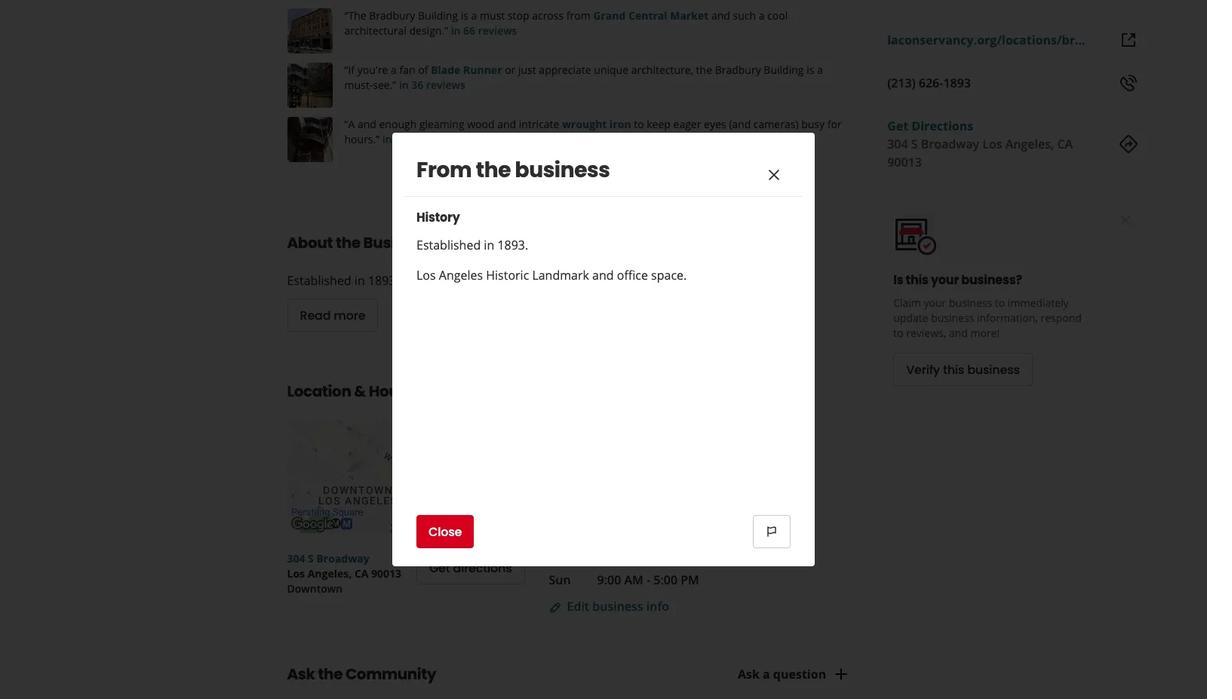 Task type: locate. For each thing, give the bounding box(es) containing it.
" in 9 reviews
[[376, 132, 443, 147]]

central
[[629, 9, 668, 23]]

1 horizontal spatial "
[[393, 78, 396, 92]]

established for established in 1893.
[[417, 237, 481, 254]]

get directions
[[429, 560, 512, 577]]

0 vertical spatial this
[[906, 272, 929, 289]]

reviews down must
[[478, 24, 517, 38]]

get inside get directions 304 s broadway los angeles, ca 90013
[[888, 118, 909, 134]]

must-
[[344, 78, 373, 92]]

304 inside 304 s broadway los angeles, ca 90013 downtown
[[287, 552, 305, 566]]

get down the "close"
[[429, 560, 450, 577]]

ca left 24 directions v2 icon
[[1058, 136, 1073, 152]]

historic
[[486, 267, 529, 284], [472, 273, 515, 289]]

0 horizontal spatial is
[[461, 9, 469, 23]]

business inside 'location & hours' element
[[593, 599, 643, 615]]

the right "about"
[[336, 233, 361, 254]]

1893. inside from the business dialog
[[498, 237, 528, 254]]

in up more
[[355, 273, 365, 289]]

1 horizontal spatial get
[[888, 118, 909, 134]]

and inside from the business dialog
[[592, 267, 614, 284]]

" up "hours."
[[344, 117, 348, 132]]

eyes
[[704, 117, 726, 132]]

1 " from the top
[[344, 9, 348, 23]]

business down to keep eager eyes (and cameras) busy for hours.
[[515, 155, 610, 185]]

1 vertical spatial 90013
[[371, 567, 402, 581]]

0 vertical spatial building
[[418, 9, 458, 23]]

0 horizontal spatial 90013
[[371, 567, 402, 581]]

reviews for " in 9 reviews
[[404, 132, 443, 147]]

location & hours
[[287, 381, 413, 403]]

established inside from the business dialog
[[417, 237, 481, 254]]

0 vertical spatial 1893.
[[498, 237, 528, 254]]

1 horizontal spatial 304
[[888, 136, 908, 152]]

1 vertical spatial broadway
[[317, 552, 369, 566]]

this right the verify
[[943, 361, 965, 378]]

0 vertical spatial broadway
[[921, 136, 980, 152]]

see.
[[373, 78, 393, 92]]

business down 9:00
[[593, 599, 643, 615]]

1 vertical spatial reviews
[[426, 78, 465, 92]]

0 vertical spatial s
[[911, 136, 918, 152]]

ca
[[1058, 136, 1073, 152], [355, 567, 369, 581]]

from
[[417, 155, 472, 185]]

2 horizontal spatial "
[[445, 24, 448, 38]]

downtown
[[287, 582, 343, 596]]

building
[[418, 9, 458, 23], [764, 63, 804, 77]]

this inside button
[[943, 361, 965, 378]]

office
[[617, 267, 648, 284], [603, 273, 634, 289]]

0 horizontal spatial broadway
[[317, 552, 369, 566]]

to up information,
[[995, 296, 1005, 310]]

read more button
[[287, 299, 378, 332]]

1 horizontal spatial to
[[894, 326, 904, 340]]

1 horizontal spatial angeles,
[[1006, 136, 1054, 152]]

in 36 reviews button
[[396, 78, 465, 92]]

building down cool
[[764, 63, 804, 77]]

in left "9"
[[382, 132, 392, 147]]

0 horizontal spatial ask
[[287, 664, 315, 686]]

" for " if you're a fan of blade runner
[[344, 63, 348, 77]]

in for " in 9 reviews
[[382, 132, 392, 147]]

the right architecture,
[[696, 63, 712, 77]]

laconservancy.org/locations/br… link
[[888, 32, 1086, 48]]

los inside 304 s broadway los angeles, ca 90013 downtown
[[287, 567, 305, 581]]

36
[[412, 78, 424, 92]]

building up design.
[[418, 9, 458, 23]]

" for " in 66 reviews
[[445, 24, 448, 38]]

1893. up established in 1893. los angeles historic landmark and office space.
[[498, 237, 528, 254]]

0 vertical spatial close image
[[765, 166, 783, 184]]

to
[[634, 117, 644, 132], [995, 296, 1005, 310], [894, 326, 904, 340]]

established up read
[[287, 273, 351, 289]]

across
[[532, 9, 564, 23]]

in left 36 on the top left
[[399, 78, 409, 92]]

region
[[275, 9, 863, 163]]

business
[[515, 155, 610, 185], [949, 296, 992, 310], [931, 311, 975, 325], [968, 361, 1020, 378], [593, 599, 643, 615]]

3 " from the top
[[344, 117, 348, 132]]

business down more!
[[968, 361, 1020, 378]]

established for established in 1893. los angeles historic landmark and office space.
[[287, 273, 351, 289]]

0 horizontal spatial angeles,
[[308, 567, 352, 581]]

s up downtown
[[308, 552, 314, 566]]

304 up downtown
[[287, 552, 305, 566]]

broadway down directions
[[921, 136, 980, 152]]

historic inside from the business dialog
[[486, 267, 529, 284]]

historic inside about the business 'element'
[[472, 273, 515, 289]]

1 vertical spatial s
[[308, 552, 314, 566]]

0 vertical spatial reviews
[[478, 24, 517, 38]]

1 horizontal spatial ask
[[738, 666, 760, 683]]

close image
[[765, 166, 783, 184], [1117, 211, 1135, 229]]

angeles, inside 304 s broadway los angeles, ca 90013 downtown
[[308, 567, 352, 581]]

from
[[567, 9, 591, 23]]

1893
[[944, 75, 971, 91]]

1 horizontal spatial 90013
[[888, 154, 922, 171]]

the-bradbury-building-los-angeles photo ljccmklvjygftomctls5hw image
[[287, 63, 332, 108]]

in up established in 1893. los angeles historic landmark and office space.
[[484, 237, 494, 254]]

this inside is this your business? claim your business to immediately update business information, respond to reviews, and more!
[[906, 272, 929, 289]]

this for your
[[906, 272, 929, 289]]

close
[[429, 523, 462, 541]]

the down " a and enough gleaming wood and intricate wrought iron
[[476, 155, 511, 185]]

0 horizontal spatial bradbury
[[369, 9, 415, 23]]

304 down get directions link
[[888, 136, 908, 152]]

to right iron
[[634, 117, 644, 132]]

9:00 am - 5:00 pm
[[597, 572, 699, 589]]

just
[[518, 63, 536, 77]]

0 vertical spatial get
[[888, 118, 909, 134]]

1 horizontal spatial is
[[807, 63, 815, 77]]

your right claim
[[924, 296, 947, 310]]

2 " from the top
[[344, 63, 348, 77]]

los
[[983, 136, 1003, 152], [417, 267, 436, 284], [402, 273, 421, 289], [287, 567, 305, 581]]

the
[[348, 9, 366, 23]]

space.
[[651, 267, 687, 284], [637, 273, 673, 289]]

established inside about the business 'element'
[[287, 273, 351, 289]]

read more
[[300, 307, 366, 324]]

a left cool
[[759, 9, 765, 23]]

the inside from the business dialog
[[476, 155, 511, 185]]

2 horizontal spatial to
[[995, 296, 1005, 310]]

ask
[[287, 664, 315, 686], [738, 666, 760, 683]]

about
[[287, 233, 333, 254]]

" up must-
[[344, 63, 348, 77]]

0 horizontal spatial to
[[634, 117, 644, 132]]

broadway
[[921, 136, 980, 152], [317, 552, 369, 566]]

reviews for " in 36 reviews
[[426, 78, 465, 92]]

directions
[[453, 560, 512, 577]]

1 vertical spatial building
[[764, 63, 804, 77]]

0 vertical spatial your
[[931, 272, 959, 289]]

" left 36 on the top left
[[393, 78, 396, 92]]

unique
[[594, 63, 629, 77]]

pm
[[681, 572, 699, 589]]

s
[[911, 136, 918, 152], [308, 552, 314, 566]]

24 phone v2 image
[[1120, 74, 1138, 92]]

from the business dialog
[[0, 0, 1207, 700]]

0 horizontal spatial "
[[376, 132, 380, 147]]

get down (213)
[[888, 118, 909, 134]]

1 horizontal spatial established
[[417, 237, 481, 254]]

laconservancy.org/locations/br…
[[888, 32, 1086, 48]]

reviews down gleaming on the top of page
[[404, 132, 443, 147]]

landmark
[[532, 267, 589, 284], [518, 273, 575, 289]]

0 vertical spatial ca
[[1058, 136, 1073, 152]]

2 vertical spatial reviews
[[404, 132, 443, 147]]

bradbury up architectural
[[369, 9, 415, 23]]

business
[[363, 233, 430, 254]]

to down update
[[894, 326, 904, 340]]

broadway up downtown
[[317, 552, 369, 566]]

0 horizontal spatial building
[[418, 9, 458, 23]]

304 s broadway los angeles, ca 90013 downtown
[[287, 552, 402, 596]]

established down the history
[[417, 237, 481, 254]]

0 vertical spatial bradbury
[[369, 9, 415, 23]]

a left question
[[763, 666, 770, 683]]

iron
[[610, 117, 631, 132]]

0 horizontal spatial s
[[308, 552, 314, 566]]

blade
[[431, 63, 461, 77]]

2 vertical spatial "
[[344, 117, 348, 132]]

" the bradbury building is a must stop across from grand central market
[[344, 9, 709, 23]]

626-
[[919, 75, 944, 91]]

space. inside about the business 'element'
[[637, 273, 673, 289]]

1 vertical spatial established
[[287, 273, 351, 289]]

established in 1893. los angeles historic landmark and office space.
[[287, 273, 673, 289]]

1 vertical spatial get
[[429, 560, 450, 577]]

0 horizontal spatial 1893.
[[368, 273, 399, 289]]

in left 66
[[451, 24, 461, 38]]

the-bradbury-building-los-angeles photo uyk2p8lgk3h3ak2ldg8hiw image
[[287, 117, 332, 163]]

0 horizontal spatial get
[[429, 560, 450, 577]]

ask a question
[[738, 666, 826, 683]]

and inside and such a cool architectural design.
[[712, 9, 730, 23]]

in 9 reviews button
[[380, 132, 443, 147]]

about the business
[[287, 233, 430, 254]]

get for get directions 304 s broadway los angeles, ca 90013
[[888, 118, 909, 134]]

get directions link
[[888, 118, 974, 134]]

1893. inside about the business 'element'
[[368, 273, 399, 289]]

in inside about the business 'element'
[[355, 273, 365, 289]]

s inside 304 s broadway los angeles, ca 90013 downtown
[[308, 552, 314, 566]]

" left "9"
[[376, 132, 380, 147]]

of
[[418, 63, 428, 77]]

your right is
[[931, 272, 959, 289]]

is up busy
[[807, 63, 815, 77]]

the for community
[[318, 664, 343, 686]]

0 vertical spatial to
[[634, 117, 644, 132]]

a up busy
[[817, 63, 823, 77]]

a
[[471, 9, 477, 23], [759, 9, 765, 23], [391, 63, 397, 77], [817, 63, 823, 77], [763, 666, 770, 683]]

304 inside get directions 304 s broadway los angeles, ca 90013
[[888, 136, 908, 152]]

in for " in 36 reviews
[[399, 78, 409, 92]]

fan
[[400, 63, 416, 77]]

bradbury up (and
[[715, 63, 761, 77]]

1 vertical spatial to
[[995, 296, 1005, 310]]

angeles
[[439, 267, 483, 284], [425, 273, 469, 289]]

1 vertical spatial this
[[943, 361, 965, 378]]

" left 66
[[445, 24, 448, 38]]

24 add v2 image
[[832, 665, 851, 683]]

1 horizontal spatial ca
[[1058, 136, 1073, 152]]

" up architectural
[[344, 9, 348, 23]]

get inside get directions link
[[429, 560, 450, 577]]

directions
[[912, 118, 974, 134]]

immediately
[[1008, 296, 1069, 310]]

1 horizontal spatial s
[[911, 136, 918, 152]]

1 horizontal spatial building
[[764, 63, 804, 77]]

1 vertical spatial ca
[[355, 567, 369, 581]]

gleaming
[[420, 117, 465, 132]]

business inside button
[[968, 361, 1020, 378]]

the inside about the business 'element'
[[336, 233, 361, 254]]

1 horizontal spatial close image
[[1117, 211, 1135, 229]]

in 66 reviews button
[[448, 24, 517, 38]]

space. inside from the business dialog
[[651, 267, 687, 284]]

0 vertical spatial established
[[417, 237, 481, 254]]

1 vertical spatial your
[[924, 296, 947, 310]]

am
[[624, 572, 644, 589]]

the left 'community'
[[318, 664, 343, 686]]

this right is
[[906, 272, 929, 289]]

if
[[348, 63, 355, 77]]

runner
[[463, 63, 502, 77]]

0 vertical spatial angeles,
[[1006, 136, 1054, 152]]

1 vertical spatial 304
[[287, 552, 305, 566]]

2 vertical spatial "
[[376, 132, 380, 147]]

ca down 304 s broadway link
[[355, 567, 369, 581]]

0 horizontal spatial ca
[[355, 567, 369, 581]]

information,
[[977, 311, 1038, 325]]

0 horizontal spatial this
[[906, 272, 929, 289]]

info
[[647, 599, 669, 615]]

1 vertical spatial angeles,
[[308, 567, 352, 581]]

sun
[[549, 572, 571, 589]]

bradbury
[[369, 9, 415, 23], [715, 63, 761, 77]]

region containing "
[[275, 9, 863, 163]]

broadway inside get directions 304 s broadway los angeles, ca 90013
[[921, 136, 980, 152]]

the for business
[[476, 155, 511, 185]]

16 pencil v2 image
[[549, 602, 561, 614]]

0 vertical spatial "
[[344, 9, 348, 23]]

in inside from the business dialog
[[484, 237, 494, 254]]

0 horizontal spatial 304
[[287, 552, 305, 566]]

0 vertical spatial "
[[445, 24, 448, 38]]

in
[[451, 24, 461, 38], [399, 78, 409, 92], [382, 132, 392, 147], [484, 237, 494, 254], [355, 273, 365, 289]]

0 vertical spatial 90013
[[888, 154, 922, 171]]

a up 66
[[471, 9, 477, 23]]

the inside or just appreciate unique architecture, the bradbury building is a must-see.
[[696, 63, 712, 77]]

and inside is this your business? claim your business to immediately update business information, respond to reviews, and more!
[[949, 326, 968, 340]]

1 horizontal spatial this
[[943, 361, 965, 378]]

0 vertical spatial 304
[[888, 136, 908, 152]]

and
[[712, 9, 730, 23], [358, 117, 376, 132], [497, 117, 516, 132], [592, 267, 614, 284], [578, 273, 600, 289], [949, 326, 968, 340]]

1 vertical spatial "
[[344, 63, 348, 77]]

1 vertical spatial is
[[807, 63, 815, 77]]

your
[[931, 272, 959, 289], [924, 296, 947, 310]]

0 horizontal spatial established
[[287, 273, 351, 289]]

0 vertical spatial is
[[461, 9, 469, 23]]

1 vertical spatial bradbury
[[715, 63, 761, 77]]

the
[[696, 63, 712, 77], [476, 155, 511, 185], [336, 233, 361, 254], [318, 664, 343, 686]]

established
[[417, 237, 481, 254], [287, 273, 351, 289]]

reviews down blade
[[426, 78, 465, 92]]

s down get directions link
[[911, 136, 918, 152]]

1 horizontal spatial 1893.
[[498, 237, 528, 254]]

to inside to keep eager eyes (and cameras) busy for hours.
[[634, 117, 644, 132]]

is up 66
[[461, 9, 469, 23]]

1 horizontal spatial broadway
[[921, 136, 980, 152]]

24 external link v2 image
[[1120, 31, 1138, 49]]

1893. down business
[[368, 273, 399, 289]]

0 horizontal spatial close image
[[765, 166, 783, 184]]

1 vertical spatial 1893.
[[368, 273, 399, 289]]

" a and enough gleaming wood and intricate wrought iron
[[344, 117, 631, 132]]

1 vertical spatial "
[[393, 78, 396, 92]]

1 horizontal spatial bradbury
[[715, 63, 761, 77]]



Task type: vqa. For each thing, say whether or not it's contained in the screenshot.


Task type: describe. For each thing, give the bounding box(es) containing it.
stop
[[508, 9, 529, 23]]

los inside get directions 304 s broadway los angeles, ca 90013
[[983, 136, 1003, 152]]

get for get directions
[[429, 560, 450, 577]]

business?
[[962, 272, 1022, 289]]

a inside or just appreciate unique architecture, the bradbury building is a must-see.
[[817, 63, 823, 77]]

grand central market button
[[593, 9, 709, 23]]

such
[[733, 9, 756, 23]]

(213)
[[888, 75, 916, 91]]

" for " the bradbury building is a must stop across from grand central market
[[344, 9, 348, 23]]

ask for ask a question
[[738, 666, 760, 683]]

304 s broadway link
[[287, 552, 369, 566]]

business up reviews,
[[931, 311, 975, 325]]

update
[[894, 311, 929, 325]]

architecture,
[[631, 63, 694, 77]]

the-bradbury-building-los-angeles photo tl9wv9hspcpa2grt-x2o4a image
[[287, 9, 332, 54]]

ask the community
[[287, 664, 436, 686]]

edit business info
[[567, 599, 669, 615]]

established in 1893.
[[417, 237, 528, 254]]

design.
[[409, 24, 445, 38]]

landmark inside about the business 'element'
[[518, 273, 575, 289]]

edit business info button
[[549, 599, 669, 615]]

location
[[287, 381, 351, 403]]

location & hours element
[[263, 357, 875, 615]]

-
[[647, 572, 651, 589]]

or just appreciate unique architecture, the bradbury building is a must-see.
[[344, 63, 823, 92]]

community
[[346, 664, 436, 686]]

intricate
[[519, 117, 560, 132]]

bradbury inside or just appreciate unique architecture, the bradbury building is a must-see.
[[715, 63, 761, 77]]

and inside about the business 'element'
[[578, 273, 600, 289]]

you're
[[357, 63, 388, 77]]

" for " in 36 reviews
[[393, 78, 396, 92]]

enough
[[379, 117, 417, 132]]

(and
[[729, 117, 751, 132]]

office inside about the business 'element'
[[603, 273, 634, 289]]

los inside from the business dialog
[[417, 267, 436, 284]]

los angeles historic landmark and office space.
[[417, 267, 687, 284]]

ca inside get directions 304 s broadway los angeles, ca 90013
[[1058, 136, 1073, 152]]

in for " in 66 reviews
[[451, 24, 461, 38]]

is
[[894, 272, 904, 289]]

must
[[480, 9, 505, 23]]

a inside ask a question link
[[763, 666, 770, 683]]

from the business
[[417, 155, 610, 185]]

building inside or just appreciate unique architecture, the bradbury building is a must-see.
[[764, 63, 804, 77]]

blade runner button
[[431, 63, 502, 77]]

get directions link
[[417, 552, 525, 585]]

1893. for established in 1893.
[[498, 237, 528, 254]]

9
[[395, 132, 401, 147]]

cool
[[768, 9, 788, 23]]

busy
[[802, 117, 825, 132]]

in for established in 1893. los angeles historic landmark and office space.
[[355, 273, 365, 289]]

to keep eager eyes (and cameras) busy for hours.
[[344, 117, 842, 147]]

landmark inside from the business dialog
[[532, 267, 589, 284]]

is this your business? claim your business to immediately update business information, respond to reviews, and more!
[[894, 272, 1082, 340]]

verify this business button
[[894, 353, 1033, 386]]

this for business
[[943, 361, 965, 378]]

s inside get directions 304 s broadway los angeles, ca 90013
[[911, 136, 918, 152]]

edit
[[567, 599, 589, 615]]

reviews for " in 66 reviews
[[478, 24, 517, 38]]

24 directions v2 image
[[1120, 135, 1138, 153]]

business down business?
[[949, 296, 992, 310]]

" in 36 reviews
[[393, 78, 465, 92]]

90013 inside 304 s broadway los angeles, ca 90013 downtown
[[371, 567, 402, 581]]

66
[[463, 24, 476, 38]]

in for established in 1893.
[[484, 237, 494, 254]]

angeles inside from the business dialog
[[439, 267, 483, 284]]

appreciate
[[539, 63, 591, 77]]

keep
[[647, 117, 671, 132]]

broadway inside 304 s broadway los angeles, ca 90013 downtown
[[317, 552, 369, 566]]

1 vertical spatial close image
[[1117, 211, 1135, 229]]

map image
[[287, 421, 525, 534]]

close button
[[417, 515, 474, 549]]

2 vertical spatial to
[[894, 326, 904, 340]]

verify this business
[[906, 361, 1020, 378]]

cameras)
[[754, 117, 799, 132]]

(213) 626-1893
[[888, 75, 971, 91]]

los inside about the business 'element'
[[402, 273, 421, 289]]

verify
[[906, 361, 940, 378]]

wrought iron button
[[562, 117, 631, 132]]

and such a cool architectural design.
[[344, 9, 788, 38]]

architectural
[[344, 24, 407, 38]]

&
[[354, 381, 366, 403]]

wrought
[[562, 117, 607, 132]]

" for " a and enough gleaming wood and intricate wrought iron
[[344, 117, 348, 132]]

a inside and such a cool architectural design.
[[759, 9, 765, 23]]

ca inside 304 s broadway los angeles, ca 90013 downtown
[[355, 567, 369, 581]]

angeles, inside get directions 304 s broadway los angeles, ca 90013
[[1006, 136, 1054, 152]]

get directions 304 s broadway los angeles, ca 90013
[[888, 118, 1073, 171]]

90013 inside get directions 304 s broadway los angeles, ca 90013
[[888, 154, 922, 171]]

1893. for established in 1893. los angeles historic landmark and office space.
[[368, 273, 399, 289]]

hours
[[369, 381, 413, 403]]

" in 66 reviews
[[445, 24, 517, 38]]

eager
[[674, 117, 701, 132]]

a left the 'fan'
[[391, 63, 397, 77]]

question
[[773, 666, 826, 683]]

angeles inside about the business 'element'
[[425, 273, 469, 289]]

about the business element
[[263, 208, 851, 332]]

for
[[828, 117, 842, 132]]

grand
[[593, 9, 626, 23]]

is inside or just appreciate unique architecture, the bradbury building is a must-see.
[[807, 63, 815, 77]]

or
[[505, 63, 516, 77]]

read
[[300, 307, 331, 324]]

hours.
[[344, 132, 376, 147]]

ask for ask the community
[[287, 664, 315, 686]]

reviews,
[[906, 326, 946, 340]]

" for " in 9 reviews
[[376, 132, 380, 147]]

business inside dialog
[[515, 155, 610, 185]]

16 flag v2 image
[[766, 526, 778, 538]]

ask a question link
[[738, 665, 851, 683]]

the for business
[[336, 233, 361, 254]]

5:00
[[654, 572, 678, 589]]

market
[[670, 9, 709, 23]]

a
[[348, 117, 355, 132]]

office inside from the business dialog
[[617, 267, 648, 284]]

respond
[[1041, 311, 1082, 325]]



